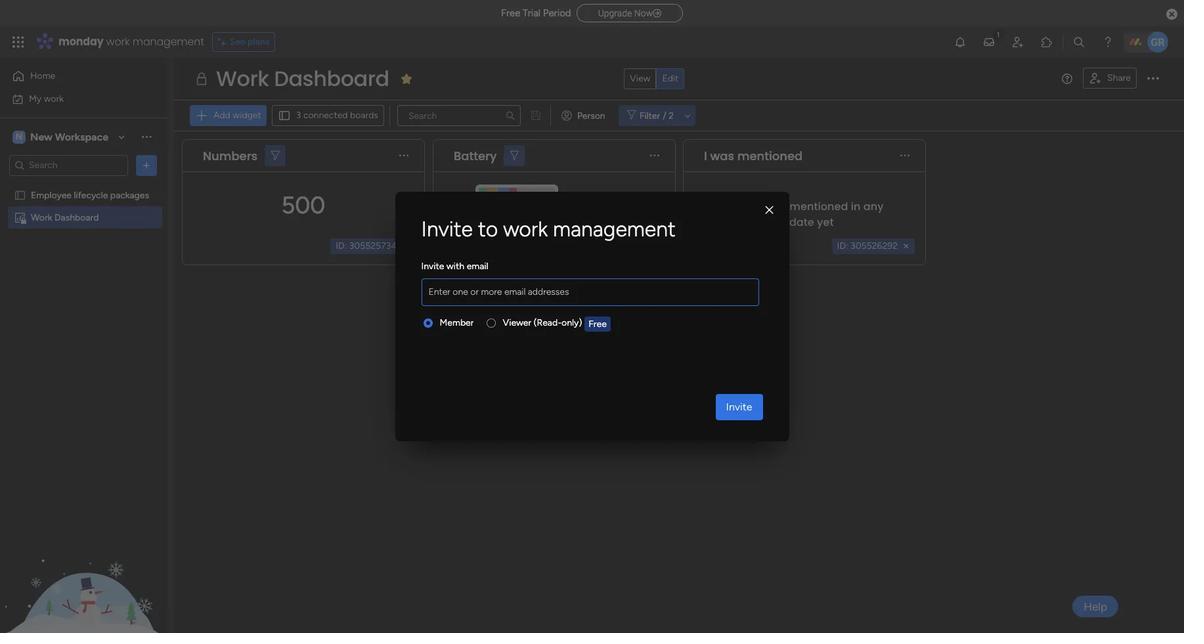 Task type: describe. For each thing, give the bounding box(es) containing it.
upgrade
[[598, 8, 632, 18]]

see plans
[[230, 36, 270, 47]]

workspace image
[[12, 130, 26, 144]]

2 more dots image from the left
[[901, 151, 910, 161]]

share
[[1108, 72, 1132, 83]]

v2 funnel image
[[510, 151, 519, 161]]

person
[[578, 110, 606, 121]]

Search in workspace field
[[28, 158, 110, 173]]

1 more dots image from the left
[[651, 151, 660, 161]]

you
[[726, 199, 746, 214]]

id: for id: 305526292
[[838, 241, 849, 252]]

3
[[296, 110, 301, 121]]

/
[[663, 110, 667, 121]]

monday
[[58, 34, 104, 49]]

apps image
[[1041, 35, 1054, 49]]

update
[[776, 215, 815, 230]]

you weren't mentioned in any update yet
[[726, 199, 884, 230]]

id: for id: 305525734
[[336, 241, 347, 252]]

free trial period
[[501, 7, 571, 19]]

id: 305526292
[[838, 241, 898, 252]]

add widget button
[[190, 105, 267, 126]]

help
[[1084, 600, 1108, 613]]

trial
[[523, 7, 541, 19]]

my work
[[29, 93, 64, 104]]

305525803
[[600, 241, 648, 252]]

with
[[447, 261, 465, 272]]

dapulse rightstroke image
[[653, 9, 662, 18]]

to
[[478, 217, 498, 242]]

remove image
[[902, 241, 912, 252]]

dashboard inside banner
[[274, 64, 390, 93]]

work dashboard inside list box
[[31, 212, 99, 223]]

mentioned for was
[[738, 148, 803, 164]]

i
[[704, 148, 708, 164]]

employee lifecycle packages
[[31, 190, 149, 201]]

see plans button
[[212, 32, 275, 52]]

person button
[[557, 105, 614, 126]]

work inside list box
[[31, 212, 52, 223]]

boards
[[350, 110, 378, 121]]

add widget
[[214, 110, 261, 121]]

free for free trial period
[[501, 7, 521, 19]]

invite button
[[716, 394, 763, 421]]

invite for invite to work management
[[422, 217, 473, 242]]

share button
[[1084, 68, 1138, 89]]

notifications image
[[954, 35, 967, 49]]

remove from favorites image
[[400, 72, 413, 85]]

weren't
[[749, 199, 787, 214]]

only)
[[562, 318, 582, 329]]

work dashboard banner
[[174, 58, 1185, 131]]

yet
[[818, 215, 834, 230]]

305526292
[[851, 241, 898, 252]]

inbox image
[[983, 35, 996, 49]]

dashboard inside list box
[[55, 212, 99, 223]]

email
[[467, 261, 489, 272]]

period
[[543, 7, 571, 19]]

invite for invite with email
[[422, 261, 445, 272]]

free for free
[[589, 319, 607, 330]]

packages
[[110, 190, 149, 201]]

(read-
[[534, 318, 562, 329]]

id: 305526292 element
[[832, 239, 915, 254]]

id: 305525734
[[336, 241, 397, 252]]

filter
[[640, 110, 661, 121]]



Task type: locate. For each thing, give the bounding box(es) containing it.
help button
[[1073, 596, 1119, 618]]

new
[[30, 130, 53, 143]]

3 connected boards button
[[272, 105, 384, 126]]

0 vertical spatial mentioned
[[738, 148, 803, 164]]

0 vertical spatial work dashboard
[[216, 64, 390, 93]]

workspace
[[55, 130, 108, 143]]

upgrade now
[[598, 8, 653, 18]]

invite inside button
[[727, 401, 753, 413]]

invite
[[422, 217, 473, 242], [422, 261, 445, 272], [727, 401, 753, 413]]

2 id: from the left
[[586, 241, 597, 252]]

1 image
[[993, 27, 1005, 42]]

none search field inside work dashboard banner
[[398, 105, 521, 126]]

305525734
[[349, 241, 397, 252]]

None search field
[[398, 105, 521, 126]]

dashboard up 3 connected boards
[[274, 64, 390, 93]]

lottie animation image
[[0, 501, 168, 634]]

mentioned
[[738, 148, 803, 164], [790, 199, 849, 214]]

0 horizontal spatial work
[[31, 212, 52, 223]]

dapulse close image
[[1167, 8, 1178, 21]]

private dashboard image
[[194, 71, 210, 87], [14, 211, 26, 224]]

1 horizontal spatial private dashboard image
[[194, 71, 210, 87]]

private dashboard image up add widget "popup button"
[[194, 71, 210, 87]]

management
[[133, 34, 204, 49], [553, 217, 676, 242]]

free right only)
[[589, 319, 607, 330]]

in
[[852, 199, 861, 214]]

0 vertical spatial private dashboard image
[[194, 71, 210, 87]]

any
[[864, 199, 884, 214]]

3 id: from the left
[[838, 241, 849, 252]]

upgrade now link
[[577, 4, 683, 22]]

lifecycle
[[74, 190, 108, 201]]

my
[[29, 93, 42, 104]]

0 horizontal spatial id:
[[336, 241, 347, 252]]

2 vertical spatial work
[[504, 217, 548, 242]]

new workspace
[[30, 130, 108, 143]]

1 horizontal spatial work dashboard
[[216, 64, 390, 93]]

work dashboard down employee
[[31, 212, 99, 223]]

n
[[15, 131, 23, 142]]

viewer (read-only)
[[503, 318, 582, 329]]

search image
[[505, 110, 516, 121]]

id: left 305525734
[[336, 241, 347, 252]]

1 horizontal spatial more dots image
[[901, 151, 910, 161]]

list box
[[0, 181, 168, 406]]

2 vertical spatial invite
[[727, 401, 753, 413]]

id: 305525803
[[586, 241, 648, 252]]

1 vertical spatial private dashboard image
[[14, 211, 26, 224]]

i was mentioned
[[704, 148, 803, 164]]

viewer
[[503, 318, 532, 329]]

0 horizontal spatial free
[[501, 7, 521, 19]]

0 vertical spatial invite
[[422, 217, 473, 242]]

2 horizontal spatial id:
[[838, 241, 849, 252]]

battery
[[454, 148, 497, 164]]

v2 funnel image
[[271, 151, 280, 161]]

work dashboard
[[216, 64, 390, 93], [31, 212, 99, 223]]

1 vertical spatial work dashboard
[[31, 212, 99, 223]]

mentioned right was
[[738, 148, 803, 164]]

work right to
[[504, 217, 548, 242]]

monday work management
[[58, 34, 204, 49]]

help image
[[1102, 35, 1115, 49]]

invite with email
[[422, 261, 489, 272]]

greg robinson image
[[1148, 32, 1169, 53]]

search everything image
[[1073, 35, 1086, 49]]

work
[[106, 34, 130, 49], [44, 93, 64, 104], [504, 217, 548, 242]]

close image
[[766, 205, 774, 215]]

dashboard down employee lifecycle packages
[[55, 212, 99, 223]]

employee
[[31, 190, 72, 201]]

connected
[[304, 110, 348, 121]]

1 horizontal spatial work
[[106, 34, 130, 49]]

invite to work management
[[422, 217, 676, 242]]

work for monday
[[106, 34, 130, 49]]

mentioned inside you weren't mentioned in any update yet
[[790, 199, 849, 214]]

1 horizontal spatial management
[[553, 217, 676, 242]]

arrow down image
[[680, 108, 696, 124]]

mentioned up yet
[[790, 199, 849, 214]]

0 horizontal spatial dashboard
[[55, 212, 99, 223]]

2
[[669, 110, 674, 121]]

work
[[216, 64, 269, 93], [31, 212, 52, 223]]

filter / 2
[[640, 110, 674, 121]]

1 horizontal spatial free
[[589, 319, 607, 330]]

id: left 305526292
[[838, 241, 849, 252]]

0 vertical spatial dashboard
[[274, 64, 390, 93]]

private dashboard image down public board icon
[[14, 211, 26, 224]]

1 vertical spatial management
[[553, 217, 676, 242]]

id:
[[336, 241, 347, 252], [586, 241, 597, 252], [838, 241, 849, 252]]

add
[[214, 110, 231, 121]]

0 horizontal spatial work
[[44, 93, 64, 104]]

id: left 305525803
[[586, 241, 597, 252]]

member
[[440, 318, 474, 329]]

0 vertical spatial management
[[133, 34, 204, 49]]

id: for id: 305525803
[[586, 241, 597, 252]]

1 horizontal spatial id:
[[586, 241, 597, 252]]

1 horizontal spatial dashboard
[[274, 64, 390, 93]]

workspace selection element
[[12, 129, 110, 145]]

1 vertical spatial free
[[589, 319, 607, 330]]

list box containing employee lifecycle packages
[[0, 181, 168, 406]]

work right my
[[44, 93, 64, 104]]

free left the trial
[[501, 7, 521, 19]]

invite for invite
[[727, 401, 753, 413]]

0 horizontal spatial work dashboard
[[31, 212, 99, 223]]

home
[[30, 70, 55, 81]]

widget
[[233, 110, 261, 121]]

1 vertical spatial work
[[31, 212, 52, 223]]

work down employee
[[31, 212, 52, 223]]

0 horizontal spatial more dots image
[[651, 151, 660, 161]]

1 vertical spatial dashboard
[[55, 212, 99, 223]]

1 vertical spatial work
[[44, 93, 64, 104]]

view button
[[624, 68, 657, 89]]

more dots image
[[651, 151, 660, 161], [901, 151, 910, 161]]

work right the monday on the top
[[106, 34, 130, 49]]

1 id: from the left
[[336, 241, 347, 252]]

3 connected boards
[[296, 110, 378, 121]]

2 horizontal spatial work
[[504, 217, 548, 242]]

work inside button
[[44, 93, 64, 104]]

Work Dashboard field
[[213, 64, 393, 93]]

1 vertical spatial mentioned
[[790, 199, 849, 214]]

work inside banner
[[216, 64, 269, 93]]

invite members image
[[1012, 35, 1025, 49]]

500
[[282, 191, 326, 219]]

public board image
[[14, 189, 26, 201]]

select product image
[[12, 35, 25, 49]]

Filter dashboard by text search field
[[398, 105, 521, 126]]

numbers
[[203, 148, 258, 164]]

lottie animation element
[[0, 501, 168, 634]]

free
[[501, 7, 521, 19], [589, 319, 607, 330]]

was
[[711, 148, 735, 164]]

1 horizontal spatial work
[[216, 64, 269, 93]]

0 horizontal spatial management
[[133, 34, 204, 49]]

mentioned for weren't
[[790, 199, 849, 214]]

1 vertical spatial invite
[[422, 261, 445, 272]]

work dashboard inside banner
[[216, 64, 390, 93]]

my work button
[[8, 88, 141, 109]]

Enter one or more email addresses text field
[[425, 279, 756, 306]]

plans
[[248, 36, 270, 47]]

0 horizontal spatial private dashboard image
[[14, 211, 26, 224]]

see
[[230, 36, 246, 47]]

option
[[0, 183, 168, 186]]

dashboard
[[274, 64, 390, 93], [55, 212, 99, 223]]

view
[[630, 73, 651, 84]]

now
[[635, 8, 653, 18]]

work dashboard up 3
[[216, 64, 390, 93]]

0 vertical spatial free
[[501, 7, 521, 19]]

work down see plans button
[[216, 64, 269, 93]]

0 vertical spatial work
[[106, 34, 130, 49]]

home button
[[8, 66, 141, 87]]

work for my
[[44, 93, 64, 104]]

0 vertical spatial work
[[216, 64, 269, 93]]

more dots image
[[400, 151, 409, 161]]

private dashboard image inside list box
[[14, 211, 26, 224]]



Task type: vqa. For each thing, say whether or not it's contained in the screenshot.
Working
no



